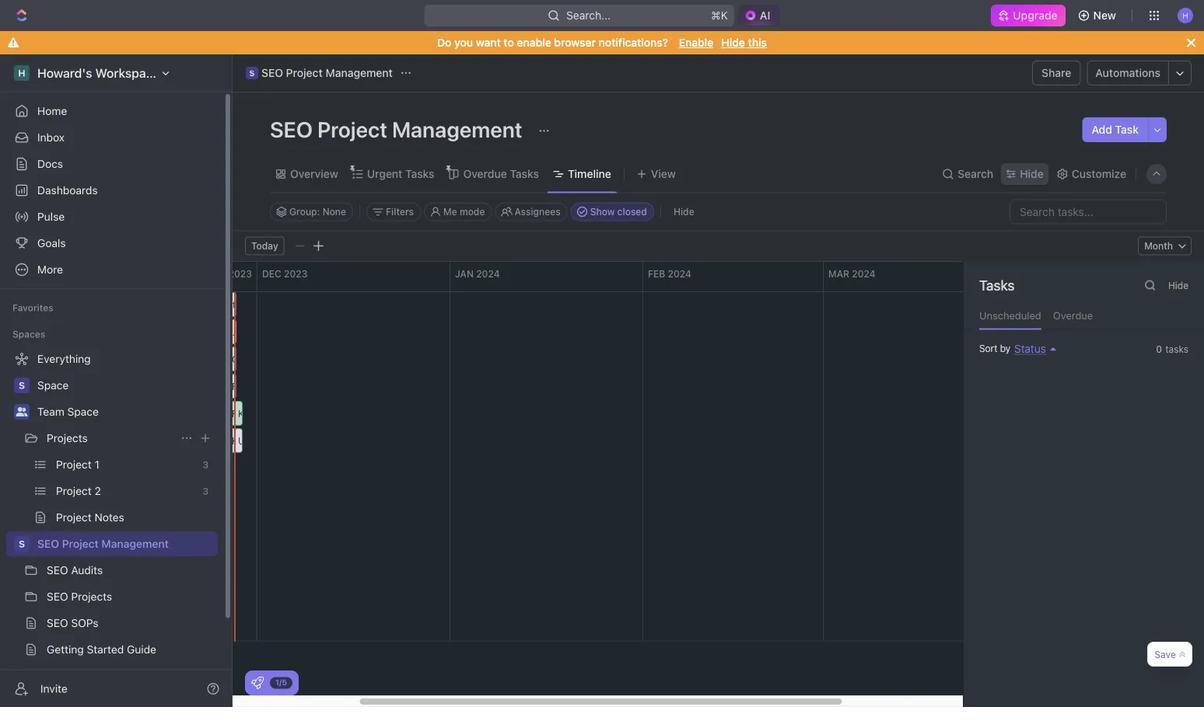 Task type: describe. For each thing, give the bounding box(es) containing it.
status
[[1015, 342, 1046, 355]]

pulse link
[[6, 205, 218, 229]]

new button
[[1072, 3, 1126, 28]]

howard's workspace
[[37, 66, 160, 81]]

task
[[1115, 123, 1139, 136]]

view button
[[631, 156, 681, 193]]

browser
[[554, 36, 596, 49]]

2024 for feb 2024
[[668, 268, 692, 279]]

mar
[[829, 268, 850, 279]]

ai button
[[738, 5, 780, 26]]

upgrade link
[[991, 5, 1065, 26]]

status button
[[1011, 342, 1046, 355]]

s for seo project management
[[19, 539, 25, 550]]

tasks for overdue tasks
[[510, 168, 539, 180]]

started
[[87, 644, 124, 657]]

overview
[[290, 168, 338, 180]]

notes
[[95, 512, 124, 524]]

save
[[1155, 650, 1176, 660]]

view for view
[[651, 168, 676, 180]]

you
[[454, 36, 473, 49]]

me mode
[[443, 207, 485, 217]]

hide down month button
[[1168, 280, 1189, 291]]

pulse
[[37, 210, 65, 223]]

inbox link
[[6, 125, 218, 150]]

sort by
[[979, 343, 1011, 354]]

1/5
[[275, 679, 287, 688]]

none
[[323, 207, 346, 217]]

seo sops link
[[47, 611, 215, 636]]

view button
[[631, 163, 681, 185]]

do you want to enable browser notifications? enable hide this
[[437, 36, 767, 49]]

project 1
[[56, 459, 99, 471]]

seo for seo projects 'link'
[[47, 591, 68, 604]]

overdue for overdue
[[1053, 310, 1093, 322]]

h button
[[1173, 3, 1198, 28]]

0
[[1156, 344, 1162, 355]]

howard's
[[37, 66, 92, 81]]

favorites
[[12, 303, 53, 314]]

management inside sidebar "navigation"
[[101, 538, 169, 551]]

favorites button
[[6, 299, 60, 317]]

0 vertical spatial spaces
[[12, 329, 45, 340]]

seo audits link
[[47, 559, 215, 583]]

enable
[[679, 36, 714, 49]]

s for space
[[19, 380, 25, 391]]

seo audits
[[47, 564, 103, 577]]

overview link
[[287, 163, 338, 185]]

getting started guide
[[47, 644, 156, 657]]

h inside sidebar "navigation"
[[18, 68, 25, 79]]

team
[[37, 406, 64, 419]]

0 vertical spatial seo project management
[[270, 116, 527, 142]]

timeline
[[568, 168, 611, 180]]

s seo project management
[[249, 67, 393, 79]]

getting started guide link
[[47, 638, 215, 663]]

want
[[476, 36, 501, 49]]

tasks for urgent tasks
[[405, 168, 435, 180]]

customize
[[1072, 168, 1126, 180]]

project 2
[[56, 485, 101, 498]]

1 vertical spatial management
[[392, 116, 522, 142]]

2
[[95, 485, 101, 498]]

dec 2023
[[262, 268, 308, 279]]

spaces inside 'link'
[[79, 670, 116, 683]]

dashboards
[[37, 184, 98, 197]]

today
[[251, 241, 278, 252]]

closed
[[617, 207, 647, 217]]

seo for seo project management link
[[37, 538, 59, 551]]

search...
[[567, 9, 611, 22]]

add task
[[1092, 123, 1139, 136]]

1 vertical spatial seo project management, , element
[[14, 537, 30, 552]]

mode
[[460, 207, 485, 217]]

group: none
[[289, 207, 346, 217]]

audits
[[71, 564, 103, 577]]

onboarding checklist button image
[[251, 678, 264, 690]]

show closed button
[[571, 203, 654, 221]]

s inside s seo project management
[[249, 68, 255, 77]]

goals
[[37, 237, 66, 250]]

assignees
[[515, 207, 561, 217]]

tasks
[[1166, 344, 1189, 355]]

this
[[748, 36, 767, 49]]

1 vertical spatial space
[[67, 406, 99, 419]]

dec
[[262, 268, 281, 279]]

sops
[[71, 617, 98, 630]]

sort
[[979, 343, 998, 354]]

invite
[[40, 683, 68, 696]]

month button
[[1138, 237, 1192, 256]]

0 tasks
[[1156, 344, 1189, 355]]

automations
[[1096, 67, 1161, 79]]

home
[[37, 105, 67, 117]]

Search tasks... text field
[[1011, 200, 1166, 224]]

add
[[1092, 123, 1112, 136]]

1
[[95, 459, 99, 471]]

seo for seo sops link
[[47, 617, 68, 630]]

0 vertical spatial space
[[37, 379, 69, 392]]

overdue tasks
[[463, 168, 539, 180]]

automations button
[[1088, 61, 1168, 85]]

hide inside dropdown button
[[1020, 168, 1044, 180]]

1 vertical spatial hide button
[[1164, 277, 1193, 295]]



Task type: locate. For each thing, give the bounding box(es) containing it.
2024 for jan 2024
[[476, 268, 500, 279]]

1 horizontal spatial 2023
[[284, 268, 308, 279]]

seo project management, , element
[[246, 67, 258, 79], [14, 537, 30, 552]]

seo project management inside 'tree'
[[37, 538, 169, 551]]

space link
[[37, 373, 215, 398]]

sidebar navigation
[[0, 54, 236, 708]]

seo for the seo audits link
[[47, 564, 68, 577]]

1 horizontal spatial spaces
[[79, 670, 116, 683]]

1 horizontal spatial h
[[1183, 11, 1189, 20]]

3 for 1
[[203, 460, 208, 471]]

ai
[[760, 9, 770, 22]]

2023 for dec 2023
[[284, 268, 308, 279]]

2023 right nov
[[228, 268, 252, 279]]

show closed
[[590, 207, 647, 217]]

hide button down month button
[[1164, 277, 1193, 295]]

nov
[[205, 268, 226, 279]]

by
[[1000, 343, 1011, 354]]

team space link
[[37, 400, 215, 425]]

0 vertical spatial 3
[[203, 460, 208, 471]]

2 vertical spatial management
[[101, 538, 169, 551]]

0 vertical spatial hide button
[[667, 203, 701, 221]]

seo projects
[[47, 591, 112, 604]]

more button
[[6, 258, 218, 282]]

space up team
[[37, 379, 69, 392]]

1 horizontal spatial seo project management
[[270, 116, 527, 142]]

month button
[[1138, 237, 1192, 256]]

h inside dropdown button
[[1183, 11, 1189, 20]]

1 horizontal spatial seo project management, , element
[[246, 67, 258, 79]]

nov 2023
[[205, 268, 252, 279]]

1 horizontal spatial tasks
[[510, 168, 539, 180]]

overdue right the "unscheduled"
[[1053, 310, 1093, 322]]

view inside button
[[651, 168, 676, 180]]

jan
[[455, 268, 474, 279]]

view for view all spaces
[[37, 670, 62, 683]]

seo projects link
[[47, 585, 215, 610]]

user group image
[[16, 408, 28, 417]]

2024 right jan
[[476, 268, 500, 279]]

1 vertical spatial h
[[18, 68, 25, 79]]

seo inside 'link'
[[47, 591, 68, 604]]

0 vertical spatial overdue
[[463, 168, 507, 180]]

hide button down view dropdown button
[[667, 203, 701, 221]]

view up show closed button
[[651, 168, 676, 180]]

timeline link
[[565, 163, 611, 185]]

urgent tasks
[[367, 168, 435, 180]]

0 vertical spatial projects
[[47, 432, 88, 445]]

1 vertical spatial seo project management
[[37, 538, 169, 551]]

0 vertical spatial management
[[326, 67, 393, 79]]

hide right search
[[1020, 168, 1044, 180]]

workspace
[[95, 66, 160, 81]]

project notes
[[56, 512, 124, 524]]

share button
[[1032, 61, 1081, 86]]

s inside 'element'
[[19, 380, 25, 391]]

view left all
[[37, 670, 62, 683]]

view
[[651, 168, 676, 180], [37, 670, 62, 683]]

overdue up mode
[[463, 168, 507, 180]]

2023
[[228, 268, 252, 279], [284, 268, 308, 279]]

tasks up the "unscheduled"
[[979, 277, 1015, 294]]

share
[[1042, 67, 1072, 79]]

onboarding checklist button element
[[251, 678, 264, 690]]

0 horizontal spatial tasks
[[405, 168, 435, 180]]

tasks up assignees button
[[510, 168, 539, 180]]

projects link
[[47, 426, 174, 451]]

group:
[[289, 207, 320, 217]]

1 2023 from the left
[[228, 268, 252, 279]]

notifications?
[[599, 36, 668, 49]]

2023 right dec
[[284, 268, 308, 279]]

2 2024 from the left
[[668, 268, 692, 279]]

3 for 2
[[203, 486, 208, 497]]

2 2023 from the left
[[284, 268, 308, 279]]

docs
[[37, 158, 63, 170]]

feb
[[648, 268, 665, 279]]

2024 right mar
[[852, 268, 876, 279]]

spaces down favorites button
[[12, 329, 45, 340]]

overdue for overdue tasks
[[463, 168, 507, 180]]

0 horizontal spatial h
[[18, 68, 25, 79]]

show
[[590, 207, 615, 217]]

1 vertical spatial spaces
[[79, 670, 116, 683]]

tasks right urgent
[[405, 168, 435, 180]]

search button
[[937, 163, 998, 185]]

1 horizontal spatial overdue
[[1053, 310, 1093, 322]]

0 vertical spatial s
[[249, 68, 255, 77]]

0 vertical spatial h
[[1183, 11, 1189, 20]]

me mode button
[[424, 203, 492, 221]]

1 3 from the top
[[203, 460, 208, 471]]

1 horizontal spatial hide button
[[1164, 277, 1193, 295]]

2024
[[476, 268, 500, 279], [668, 268, 692, 279], [852, 268, 876, 279]]

3 2024 from the left
[[852, 268, 876, 279]]

me
[[443, 207, 457, 217]]

1 vertical spatial projects
[[71, 591, 112, 604]]

projects down audits
[[71, 591, 112, 604]]

overdue
[[463, 168, 507, 180], [1053, 310, 1093, 322]]

1 horizontal spatial 2024
[[668, 268, 692, 279]]

project
[[286, 67, 323, 79], [317, 116, 387, 142], [56, 459, 92, 471], [56, 485, 92, 498], [56, 512, 92, 524], [62, 538, 99, 551]]

projects down team space
[[47, 432, 88, 445]]

space right team
[[67, 406, 99, 419]]

h
[[1183, 11, 1189, 20], [18, 68, 25, 79]]

seo sops
[[47, 617, 98, 630]]

2 horizontal spatial tasks
[[979, 277, 1015, 294]]

projects inside 'link'
[[71, 591, 112, 604]]

today button
[[245, 237, 284, 256]]

seo project management down notes
[[37, 538, 169, 551]]

space, , element
[[14, 378, 30, 394]]

home link
[[6, 99, 218, 124]]

2023 for nov 2023
[[228, 268, 252, 279]]

spaces down getting started guide
[[79, 670, 116, 683]]

howard's workspace, , element
[[14, 65, 30, 81]]

spaces
[[12, 329, 45, 340], [79, 670, 116, 683]]

add task button
[[1083, 117, 1148, 142]]

overdue tasks link
[[460, 163, 539, 185]]

1 2024 from the left
[[476, 268, 500, 279]]

do
[[437, 36, 452, 49]]

0 horizontal spatial 2023
[[228, 268, 252, 279]]

2 3 from the top
[[203, 486, 208, 497]]

0 vertical spatial seo project management, , element
[[246, 67, 258, 79]]

0 horizontal spatial seo project management, , element
[[14, 537, 30, 552]]

0 horizontal spatial hide button
[[667, 203, 701, 221]]

dashboards link
[[6, 178, 218, 203]]

all
[[65, 670, 76, 683]]

tree inside sidebar "navigation"
[[6, 347, 218, 708]]

hide left this
[[721, 36, 745, 49]]

tree
[[6, 347, 218, 708]]

seo project management up urgent tasks
[[270, 116, 527, 142]]

⌘k
[[711, 9, 728, 22]]

0 horizontal spatial 2024
[[476, 268, 500, 279]]

management
[[326, 67, 393, 79], [392, 116, 522, 142], [101, 538, 169, 551]]

inbox
[[37, 131, 65, 144]]

1 vertical spatial overdue
[[1053, 310, 1093, 322]]

feb 2024
[[648, 268, 692, 279]]

more
[[37, 263, 63, 276]]

everything link
[[6, 347, 215, 372]]

seo project management link
[[37, 532, 215, 557]]

2 horizontal spatial 2024
[[852, 268, 876, 279]]

unscheduled
[[979, 310, 1041, 322]]

docs link
[[6, 152, 218, 177]]

0 horizontal spatial seo project management
[[37, 538, 169, 551]]

0 horizontal spatial view
[[37, 670, 62, 683]]

1 vertical spatial s
[[19, 380, 25, 391]]

new
[[1094, 9, 1116, 22]]

1 horizontal spatial view
[[651, 168, 676, 180]]

hide down view dropdown button
[[674, 207, 694, 217]]

2024 for mar 2024
[[852, 268, 876, 279]]

assignees button
[[495, 203, 568, 221]]

hide
[[721, 36, 745, 49], [1020, 168, 1044, 180], [674, 207, 694, 217], [1168, 280, 1189, 291]]

seo project management
[[270, 116, 527, 142], [37, 538, 169, 551]]

filters
[[386, 207, 414, 217]]

0 horizontal spatial overdue
[[463, 168, 507, 180]]

0 vertical spatial view
[[651, 168, 676, 180]]

tasks
[[405, 168, 435, 180], [510, 168, 539, 180], [979, 277, 1015, 294]]

project 1 link
[[56, 453, 196, 478]]

tasks inside urgent tasks link
[[405, 168, 435, 180]]

2024 right feb
[[668, 268, 692, 279]]

1 vertical spatial 3
[[203, 486, 208, 497]]

urgent tasks link
[[364, 163, 435, 185]]

0 horizontal spatial spaces
[[12, 329, 45, 340]]

tree containing everything
[[6, 347, 218, 708]]

view inside 'link'
[[37, 670, 62, 683]]

customize button
[[1052, 163, 1131, 185]]

tasks inside 'overdue tasks' link
[[510, 168, 539, 180]]

2 vertical spatial s
[[19, 539, 25, 550]]

hide button
[[1001, 163, 1049, 185]]

1 vertical spatial view
[[37, 670, 62, 683]]

view all spaces link
[[6, 664, 215, 689]]

jan 2024
[[455, 268, 500, 279]]

upgrade
[[1013, 9, 1058, 22]]



Task type: vqa. For each thing, say whether or not it's contained in the screenshot.
Enter a new task name... text field
no



